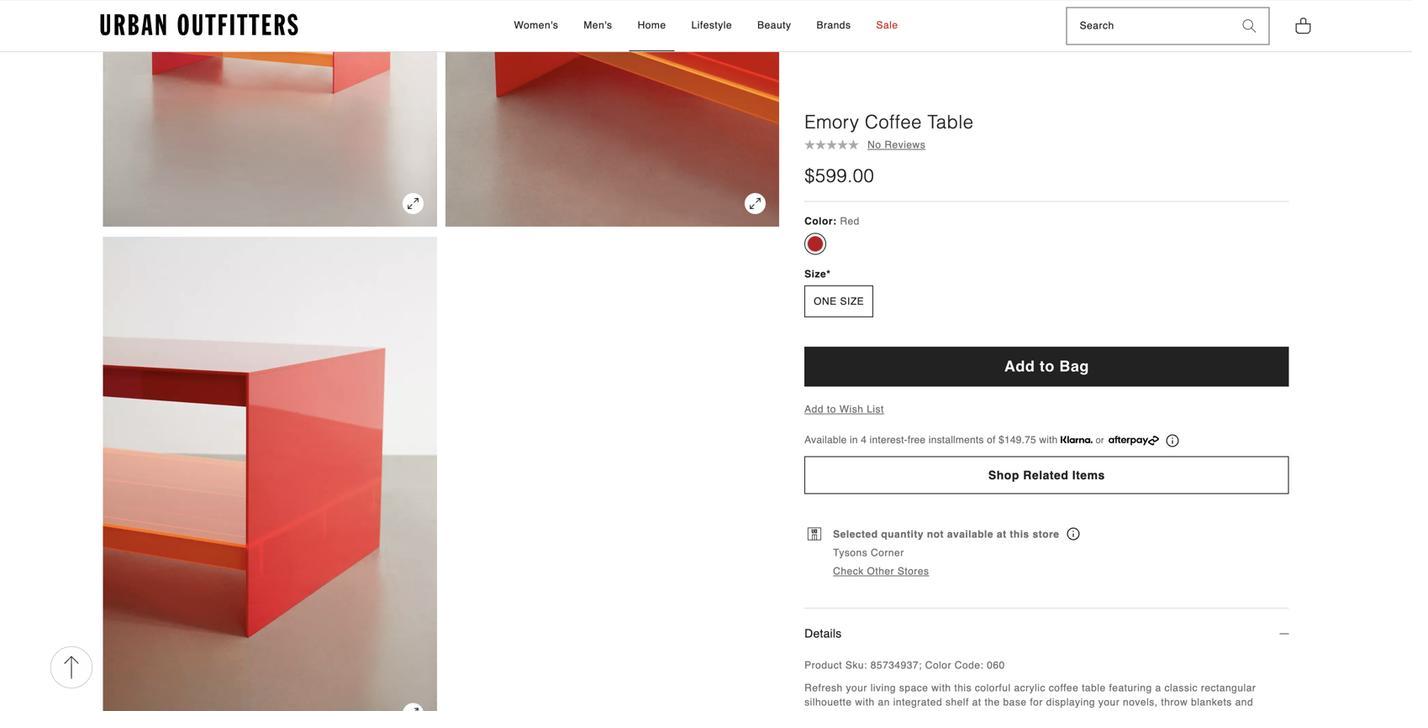 Task type: locate. For each thing, give the bounding box(es) containing it.
your down sku:
[[846, 683, 867, 695]]

corner
[[871, 548, 904, 559]]

table
[[1082, 683, 1106, 695]]

store pickup image right store
[[1067, 528, 1079, 541]]

2 vertical spatial with
[[855, 697, 875, 709]]

1 vertical spatial to
[[827, 404, 836, 416]]

lifestyle
[[691, 19, 732, 31]]

throw
[[1161, 697, 1188, 709]]

product
[[805, 660, 842, 672]]

to inside button
[[1040, 358, 1055, 375]]

060
[[987, 660, 1005, 672]]

None search field
[[1067, 8, 1230, 44]]

0 vertical spatial add
[[1004, 358, 1035, 375]]

2 vertical spatial at
[[951, 711, 960, 712]]

0 vertical spatial your
[[846, 683, 867, 695]]

0 vertical spatial available
[[805, 434, 847, 446]]

store pickup image left selected
[[808, 528, 821, 541]]

this left store
[[1010, 529, 1029, 541]]

2 store pickup image from the left
[[1067, 528, 1079, 541]]

integrated
[[893, 697, 942, 709]]

0 horizontal spatial add
[[805, 404, 824, 416]]

with left an
[[855, 697, 875, 709]]

2 horizontal spatial at
[[997, 529, 1007, 541]]

this inside refresh your living space with this colorful acrylic coffee table featuring a classic rectangular silhouette with an integrated shelf at the base for displaying your novels, throw blankets and trinkets. available exclusively at urban outfitters.
[[954, 683, 972, 695]]

star rating image
[[805, 139, 815, 150], [815, 139, 826, 150], [826, 139, 837, 150], [837, 139, 848, 150]]

0 horizontal spatial store pickup image
[[808, 528, 821, 541]]

0 vertical spatial at
[[997, 529, 1007, 541]]

men's
[[584, 19, 612, 31]]

size
[[805, 268, 826, 280]]

colorful
[[975, 683, 1011, 695]]

to left bag
[[1040, 358, 1055, 375]]

zoom in image
[[403, 193, 424, 214], [403, 704, 424, 712]]

0 horizontal spatial with
[[855, 697, 875, 709]]

this
[[1010, 529, 1029, 541], [954, 683, 972, 695]]

brands link
[[808, 1, 859, 51]]

main navigation element
[[363, 1, 1050, 51]]

with
[[1039, 434, 1058, 446], [932, 683, 951, 695], [855, 697, 875, 709]]

shelf
[[946, 697, 969, 709]]

this up shelf
[[954, 683, 972, 695]]

tysons
[[833, 548, 868, 559]]

featuring
[[1109, 683, 1152, 695]]

home link
[[629, 1, 675, 51]]

1 vertical spatial zoom in image
[[403, 704, 424, 712]]

free
[[908, 434, 926, 446]]

other
[[867, 566, 894, 578]]

red
[[840, 216, 860, 227]]

to left wish
[[827, 404, 836, 416]]

and
[[1235, 697, 1253, 709]]

novels,
[[1123, 697, 1158, 709]]

1 horizontal spatial store pickup image
[[1067, 528, 1079, 541]]

1 horizontal spatial to
[[1040, 358, 1055, 375]]

1 zoom in image from the top
[[403, 193, 424, 214]]

0 horizontal spatial to
[[827, 404, 836, 416]]

1 horizontal spatial your
[[1098, 697, 1120, 709]]

1 vertical spatial available
[[847, 711, 891, 712]]

3 star rating image from the left
[[826, 139, 837, 150]]

available left in
[[805, 434, 847, 446]]

add left bag
[[1004, 358, 1035, 375]]

shop
[[988, 469, 1020, 482]]

0 vertical spatial to
[[1040, 358, 1055, 375]]

original price: $599.00 element
[[805, 163, 874, 189]]

brands
[[817, 19, 851, 31]]

women's
[[514, 19, 558, 31]]

silhouette
[[805, 697, 852, 709]]

emory coffee table #2 image
[[103, 0, 437, 227]]

0 vertical spatial zoom in image
[[403, 193, 424, 214]]

at
[[997, 529, 1007, 541], [972, 697, 981, 709], [951, 711, 960, 712]]

items
[[1072, 469, 1105, 482]]

4
[[861, 434, 867, 446]]

add
[[1004, 358, 1035, 375], [805, 404, 824, 416]]

add to wish list
[[805, 404, 884, 416]]

0 horizontal spatial this
[[954, 683, 972, 695]]

check
[[833, 566, 864, 578]]

0 vertical spatial this
[[1010, 529, 1029, 541]]

store pickup image
[[808, 528, 821, 541], [1067, 528, 1079, 541]]

available
[[805, 434, 847, 446], [847, 711, 891, 712]]

$599.00
[[805, 165, 874, 186]]

1 vertical spatial with
[[932, 683, 951, 695]]

color:
[[805, 216, 837, 227]]

1 vertical spatial add
[[805, 404, 824, 416]]

size
[[840, 296, 864, 308]]

1 vertical spatial this
[[954, 683, 972, 695]]

emory coffee table #3 image
[[445, 0, 779, 227]]

refresh your living space with this colorful acrylic coffee table featuring a classic rectangular silhouette with an integrated shelf at the base for displaying your novels, throw blankets and trinkets. available exclusively at urban outfitters.
[[805, 683, 1256, 712]]

blankets
[[1191, 697, 1232, 709]]

to for bag
[[1040, 358, 1055, 375]]

at up urban
[[972, 697, 981, 709]]

1 vertical spatial at
[[972, 697, 981, 709]]

2 zoom in image from the top
[[403, 704, 424, 712]]

with left the klarna icon
[[1039, 434, 1058, 446]]

1 horizontal spatial add
[[1004, 358, 1035, 375]]

table
[[927, 111, 974, 133]]

installments
[[929, 434, 984, 446]]

exclusively
[[894, 711, 947, 712]]

zoom in image
[[745, 193, 766, 214]]

2 horizontal spatial with
[[1039, 434, 1058, 446]]

your
[[846, 683, 867, 695], [1098, 697, 1120, 709]]

classic
[[1165, 683, 1198, 695]]

product sku: 85734937; color code: 060
[[805, 660, 1005, 672]]

available down an
[[847, 711, 891, 712]]

sale
[[876, 19, 898, 31]]

coffee
[[1049, 683, 1079, 695]]

space
[[899, 683, 928, 695]]

of
[[987, 434, 996, 446]]

shop related items button
[[805, 457, 1289, 495]]

1 horizontal spatial this
[[1010, 529, 1029, 541]]

add inside button
[[1004, 358, 1035, 375]]

your down the table
[[1098, 697, 1120, 709]]

to
[[1040, 358, 1055, 375], [827, 404, 836, 416]]

add for add to wish list
[[805, 404, 824, 416]]

add left wish
[[805, 404, 824, 416]]

urban outfitters image
[[100, 14, 298, 36]]

sku:
[[845, 660, 867, 672]]

1 vertical spatial your
[[1098, 697, 1120, 709]]

coffee
[[865, 111, 922, 133]]

at down shelf
[[951, 711, 960, 712]]

1 store pickup image from the left
[[808, 528, 821, 541]]

1 horizontal spatial at
[[972, 697, 981, 709]]

a
[[1155, 683, 1161, 695]]

at right the available
[[997, 529, 1007, 541]]

with up shelf
[[932, 683, 951, 695]]



Task type: vqa. For each thing, say whether or not it's contained in the screenshot.
RED icon
yes



Task type: describe. For each thing, give the bounding box(es) containing it.
selected quantity not available at this store
[[833, 529, 1063, 541]]

star rating image
[[848, 139, 859, 150]]

add to bag
[[1004, 358, 1089, 375]]

0 horizontal spatial at
[[951, 711, 960, 712]]

base
[[1003, 697, 1027, 709]]

the
[[985, 697, 1000, 709]]

for
[[1030, 697, 1043, 709]]

this for at
[[1010, 529, 1029, 541]]

interest-
[[870, 434, 908, 446]]

beauty link
[[749, 1, 800, 51]]

living
[[871, 683, 896, 695]]

add to bag button
[[805, 347, 1289, 387]]

selected
[[833, 529, 878, 541]]

add to wish list button
[[805, 404, 884, 416]]

afterpay image
[[1109, 436, 1159, 446]]

Search text field
[[1067, 8, 1230, 44]]

0.0 stars element
[[805, 139, 859, 150]]

klarna image
[[1061, 437, 1093, 444]]

zoom in image for emory coffee table #2 image
[[403, 193, 424, 214]]

urban
[[963, 711, 993, 712]]

4 star rating image from the left
[[837, 139, 848, 150]]

or button
[[1061, 432, 1179, 448]]

bag
[[1059, 358, 1089, 375]]

rectangular
[[1201, 683, 1256, 695]]

displaying
[[1046, 697, 1095, 709]]

color: red
[[805, 216, 860, 227]]

store
[[1033, 529, 1059, 541]]

1 star rating image from the left
[[805, 139, 815, 150]]

zoom in image for "emory coffee table #4" image
[[403, 704, 424, 712]]

85734937;
[[871, 660, 922, 672]]

emory
[[805, 111, 859, 133]]

stores
[[898, 566, 929, 578]]

acrylic
[[1014, 683, 1046, 695]]

wish
[[839, 404, 864, 416]]

2 star rating image from the left
[[815, 139, 826, 150]]

details
[[805, 628, 842, 641]]

$149.75
[[999, 434, 1036, 446]]

sale link
[[868, 1, 907, 51]]

list
[[867, 404, 884, 416]]

0 horizontal spatial your
[[846, 683, 867, 695]]

not
[[927, 529, 944, 541]]

an
[[878, 697, 890, 709]]

in
[[850, 434, 858, 446]]

1 horizontal spatial with
[[932, 683, 951, 695]]

shop related items
[[988, 469, 1105, 482]]

0 vertical spatial with
[[1039, 434, 1058, 446]]

to for wish
[[827, 404, 836, 416]]

home
[[638, 19, 666, 31]]

store pickup image
[[808, 528, 821, 541]]

related
[[1023, 469, 1069, 482]]

trinkets.
[[805, 711, 844, 712]]

my shopping bag image
[[1295, 16, 1312, 34]]

emory coffee table #4 image
[[103, 237, 437, 712]]

available in 4 interest-free installments of $149.75 with
[[805, 434, 1061, 446]]

refresh
[[805, 683, 843, 695]]

quantity
[[881, 529, 924, 541]]

code:
[[955, 660, 984, 672]]

available
[[947, 529, 994, 541]]

one size
[[814, 296, 864, 308]]

one
[[814, 296, 837, 308]]

outfitters.
[[996, 711, 1044, 712]]

search image
[[1243, 19, 1256, 33]]

women's link
[[506, 1, 567, 51]]

tysons corner check other stores
[[833, 548, 929, 578]]

red image
[[807, 236, 824, 252]]

men's link
[[575, 1, 621, 51]]

color
[[925, 660, 951, 672]]

check other stores button
[[833, 565, 929, 579]]

available inside refresh your living space with this colorful acrylic coffee table featuring a classic rectangular silhouette with an integrated shelf at the base for displaying your novels, throw blankets and trinkets. available exclusively at urban outfitters.
[[847, 711, 891, 712]]

add for add to bag
[[1004, 358, 1035, 375]]

lifestyle link
[[683, 1, 741, 51]]

or
[[1096, 435, 1104, 446]]

this for with
[[954, 683, 972, 695]]

beauty
[[757, 19, 791, 31]]

emory coffee table
[[805, 111, 974, 133]]

details button
[[805, 609, 1289, 660]]



